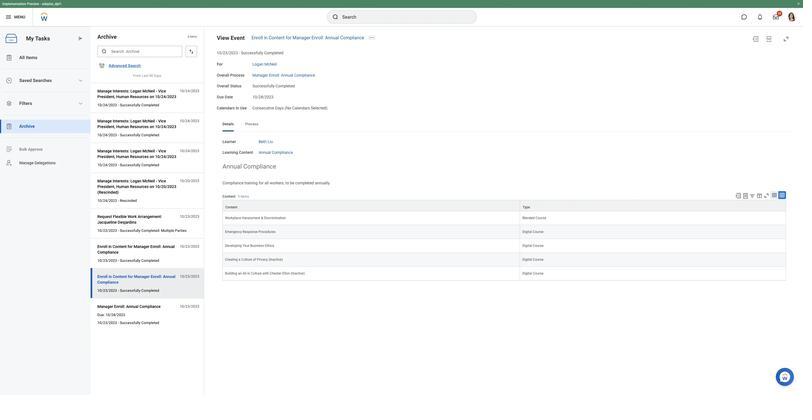 Task type: vqa. For each thing, say whether or not it's contained in the screenshot.


Task type: locate. For each thing, give the bounding box(es) containing it.
profile logan mcneil image
[[787, 12, 796, 23]]

3 human from the top
[[116, 155, 129, 159]]

manage interests: logan mcneil - vice president, human resources on 10/24/2023 button
[[97, 88, 177, 100], [97, 118, 177, 130], [97, 148, 177, 160]]

select to filter grid data image
[[749, 193, 756, 199]]

manage inside manage interests: logan mcneil - vice president, human resources on 10/20/2023 (rescinded)
[[97, 179, 112, 183]]

compliance inside 'link'
[[294, 73, 315, 77]]

1 digital from the top
[[522, 230, 532, 234]]

chevron down image inside filters dropdown button
[[79, 101, 83, 106]]

clipboard image
[[6, 123, 12, 130]]

10/24/2023 - successfully completed
[[97, 103, 159, 107], [97, 133, 159, 137], [97, 163, 159, 167]]

0 vertical spatial enroll in content for manager enroll: annual compliance
[[252, 35, 364, 40]]

4 human from the top
[[116, 185, 129, 189]]

6 row from the top
[[223, 267, 786, 281]]

2 manage interests: logan mcneil - vice president, human resources on 10/24/2023 from the top
[[97, 119, 176, 129]]

date
[[225, 95, 233, 99]]

manager enroll: annual compliance up due: 10/28/2023
[[97, 305, 161, 309]]

0 vertical spatial culture
[[241, 258, 252, 262]]

row containing building an all in culture with chester elton (inactive)
[[223, 267, 786, 281]]

chevron down image inside saved searches dropdown button
[[79, 78, 83, 83]]

2 human from the top
[[116, 125, 129, 129]]

row
[[223, 200, 786, 212], [223, 212, 786, 225], [223, 225, 786, 239], [223, 239, 786, 253], [223, 253, 786, 267], [223, 267, 786, 281]]

consecutive days (no calendars selected)
[[252, 106, 328, 110]]

4 vice from the top
[[158, 179, 166, 183]]

compliance training for all workers, to be completed annually.
[[223, 181, 331, 186]]

request flexible work arrangement: jacqueline desjardins
[[97, 215, 162, 225]]

2 chevron down image from the top
[[79, 101, 83, 106]]

building
[[225, 272, 237, 276]]

8 items
[[188, 35, 197, 38]]

0 horizontal spatial export to excel image
[[735, 193, 741, 199]]

2 manage interests: logan mcneil - vice president, human resources on 10/24/2023 button from the top
[[97, 118, 177, 130]]

content inside "content" popup button
[[225, 206, 237, 210]]

request
[[97, 215, 112, 219]]

chester
[[270, 272, 281, 276]]

manage interests: logan mcneil - vice president, human resources on 10/20/2023 (rescinded) button
[[97, 178, 177, 196]]

list containing all items
[[0, 51, 91, 170]]

1 manage interests: logan mcneil - vice president, human resources on 10/24/2023 from the top
[[97, 89, 176, 99]]

content button
[[223, 201, 520, 211]]

3 row from the top
[[223, 225, 786, 239]]

annual compliance down liu on the left of the page
[[259, 150, 293, 155]]

table image
[[772, 193, 777, 198]]

calendars down due date
[[217, 106, 235, 110]]

from
[[133, 74, 141, 78]]

all left items
[[19, 55, 25, 60]]

2 row from the top
[[223, 212, 786, 225]]

last
[[142, 74, 148, 78]]

enroll: inside button
[[114, 305, 125, 309]]

president,
[[97, 95, 115, 99], [97, 125, 115, 129], [97, 155, 115, 159], [97, 185, 115, 189]]

process down use
[[245, 122, 259, 126]]

manager enroll: annual compliance up overall status element
[[252, 73, 315, 77]]

item list element
[[91, 26, 204, 395]]

1 vertical spatial culture
[[251, 272, 262, 276]]

enroll in content for manager enroll: annual compliance button down 10/23/2023 - successfully completed: multiple parties
[[97, 243, 177, 256]]

all
[[19, 55, 25, 60], [243, 272, 246, 276]]

row containing creating a culture of privacy (inactive)
[[223, 253, 786, 267]]

overall for overall status
[[217, 84, 229, 88]]

multiple
[[161, 229, 174, 233]]

10/20/2023 inside manage interests: logan mcneil - vice president, human resources on 10/20/2023 (rescinded)
[[155, 185, 176, 189]]

calendars right (no
[[292, 106, 310, 110]]

0 horizontal spatial calendars
[[217, 106, 235, 110]]

saved searches
[[19, 78, 52, 83]]

2 vertical spatial 10/24/2023 - successfully completed
[[97, 163, 159, 167]]

4 digital from the top
[[522, 272, 532, 276]]

2 on from the top
[[150, 125, 154, 129]]

0 vertical spatial 10/24/2023 - successfully completed
[[97, 103, 159, 107]]

4 digital course from the top
[[522, 272, 544, 276]]

completed
[[295, 181, 314, 186]]

all right an
[[243, 272, 246, 276]]

request flexible work arrangement: jacqueline desjardins button
[[97, 213, 177, 226]]

culture left with
[[251, 272, 262, 276]]

3 vice from the top
[[158, 149, 166, 153]]

1 human from the top
[[116, 95, 129, 99]]

searches
[[33, 78, 52, 83]]

work
[[128, 215, 137, 219]]

manage interests: logan mcneil - vice president, human resources on 10/24/2023
[[97, 89, 176, 99], [97, 119, 176, 129], [97, 149, 176, 159]]

1 enroll in content for manager enroll: annual compliance button from the top
[[97, 243, 177, 256]]

0 vertical spatial archive
[[97, 33, 117, 40]]

due:
[[97, 313, 105, 317]]

4 digital course element from the top
[[522, 271, 544, 276]]

emergency response procedures
[[225, 230, 276, 234]]

Search Workday  search field
[[342, 11, 465, 23]]

1 vertical spatial annual compliance
[[223, 163, 276, 170]]

enroll in content for manager enroll: annual compliance button up manager enroll: annual compliance button
[[97, 273, 177, 286]]

clipboard image
[[6, 54, 12, 61]]

mcneil for first the manage interests: logan mcneil - vice president, human resources on 10/24/2023 button from the bottom of the item list element
[[142, 149, 155, 153]]

0 vertical spatial 10/28/2023
[[252, 95, 274, 99]]

0 horizontal spatial all
[[19, 55, 25, 60]]

1 digital course element from the top
[[522, 229, 544, 234]]

training
[[244, 181, 258, 186]]

1 horizontal spatial archive
[[97, 33, 117, 40]]

perspective image
[[6, 100, 12, 107]]

manager enroll: annual compliance inside button
[[97, 305, 161, 309]]

4 row from the top
[[223, 239, 786, 253]]

configure image
[[99, 62, 105, 69]]

blended
[[522, 216, 535, 220]]

content
[[269, 35, 285, 40], [239, 150, 253, 155], [223, 194, 236, 199], [225, 206, 237, 210], [113, 245, 127, 249], [113, 275, 127, 279]]

from last 90 days
[[133, 74, 161, 78]]

course inside 'element'
[[536, 216, 546, 220]]

10/23/2023 - successfully completed: multiple parties
[[97, 229, 187, 233]]

advanced search button
[[106, 60, 143, 71]]

course for building an all in culture with chester elton (inactive)
[[533, 272, 544, 276]]

manager enroll: annual compliance
[[252, 73, 315, 77], [97, 305, 161, 309]]

1 vertical spatial export to excel image
[[735, 193, 741, 199]]

1 horizontal spatial export to excel image
[[752, 36, 759, 42]]

completed inside overall status element
[[276, 84, 295, 88]]

(inactive)
[[269, 258, 283, 262], [291, 272, 305, 276]]

1 vertical spatial days
[[275, 106, 284, 110]]

1 chevron down image from the top
[[79, 78, 83, 83]]

archive up search image
[[97, 33, 117, 40]]

1 vertical spatial 10/20/2023
[[155, 185, 176, 189]]

export to excel image left export to worksheets image
[[735, 193, 741, 199]]

4 interests: from the top
[[113, 179, 129, 183]]

annual compliance up training
[[223, 163, 276, 170]]

successfully inside overall status element
[[252, 84, 275, 88]]

manager enroll: annual compliance link
[[252, 72, 315, 77]]

overall
[[217, 73, 229, 77], [217, 84, 229, 88]]

33 button
[[770, 11, 782, 23]]

Search: Archive text field
[[97, 46, 182, 57]]

1 vertical spatial archive
[[19, 124, 35, 129]]

1 vertical spatial items
[[241, 195, 249, 199]]

manage
[[97, 89, 112, 93], [97, 119, 112, 123], [97, 149, 112, 153], [19, 161, 34, 165], [97, 179, 112, 183]]

10/28/2023 right due:
[[106, 313, 125, 317]]

0 vertical spatial manager enroll: annual compliance
[[252, 73, 315, 77]]

0 vertical spatial all
[[19, 55, 25, 60]]

4 on from the top
[[150, 185, 154, 189]]

chevron down image
[[79, 78, 83, 83], [79, 101, 83, 106]]

my tasks
[[26, 35, 50, 42]]

0 vertical spatial manage interests: logan mcneil - vice president, human resources on 10/24/2023
[[97, 89, 176, 99]]

33
[[778, 12, 781, 15]]

tab list
[[217, 118, 792, 131]]

1 on from the top
[[150, 95, 154, 99]]

menu banner
[[0, 0, 803, 26]]

1 vertical spatial manage interests: logan mcneil - vice president, human resources on 10/24/2023
[[97, 119, 176, 129]]

days right 90 in the top left of the page
[[154, 74, 161, 78]]

resources
[[130, 95, 149, 99], [130, 125, 149, 129], [130, 155, 149, 159], [130, 185, 149, 189]]

digital course element
[[522, 229, 544, 234], [522, 243, 544, 248], [522, 257, 544, 262], [522, 271, 544, 276]]

digital
[[522, 230, 532, 234], [522, 244, 532, 248], [522, 258, 532, 262], [522, 272, 532, 276]]

2 digital course from the top
[[522, 244, 544, 248]]

1 vertical spatial enroll
[[97, 245, 107, 249]]

tab list containing details
[[217, 118, 792, 131]]

archive right clipboard icon
[[19, 124, 35, 129]]

0 vertical spatial days
[[154, 74, 161, 78]]

mcneil inside manage interests: logan mcneil - vice president, human resources on 10/20/2023 (rescinded)
[[142, 179, 155, 183]]

annual compliance link
[[259, 149, 293, 155]]

1 row from the top
[[223, 200, 786, 212]]

on
[[150, 95, 154, 99], [150, 125, 154, 129], [150, 155, 154, 159], [150, 185, 154, 189]]

2 vertical spatial enroll
[[97, 275, 108, 279]]

due date
[[217, 95, 233, 99]]

overall down for
[[217, 73, 229, 77]]

0 horizontal spatial manager enroll: annual compliance
[[97, 305, 161, 309]]

0 vertical spatial export to excel image
[[752, 36, 759, 42]]

overall up due date
[[217, 84, 229, 88]]

10/28/2023 up consecutive
[[252, 95, 274, 99]]

1 vertical spatial (inactive)
[[291, 272, 305, 276]]

export to excel image for content
[[735, 193, 741, 199]]

0 horizontal spatial items
[[190, 35, 197, 38]]

digital course element for building an all in culture with chester elton (inactive)
[[522, 271, 544, 276]]

1 vertical spatial 10/24/2023 - successfully completed
[[97, 133, 159, 137]]

1 vice from the top
[[158, 89, 166, 93]]

3 on from the top
[[150, 155, 154, 159]]

of
[[253, 258, 256, 262]]

4 resources from the top
[[130, 185, 149, 189]]

in
[[264, 35, 268, 40], [108, 245, 112, 249], [247, 272, 250, 276], [109, 275, 112, 279]]

1 horizontal spatial (inactive)
[[291, 272, 305, 276]]

items inside item list element
[[190, 35, 197, 38]]

workplace harassment & discrimination
[[225, 216, 286, 220]]

archive inside button
[[19, 124, 35, 129]]

1 horizontal spatial calendars
[[292, 106, 310, 110]]

1 vertical spatial all
[[243, 272, 246, 276]]

0 horizontal spatial process
[[230, 73, 245, 77]]

1 vertical spatial manage interests: logan mcneil - vice president, human resources on 10/24/2023 button
[[97, 118, 177, 130]]

developing your business ethics
[[225, 244, 274, 248]]

days inside item list element
[[154, 74, 161, 78]]

2 digital from the top
[[522, 244, 532, 248]]

2 overall from the top
[[217, 84, 229, 88]]

1 horizontal spatial 10/20/2023
[[180, 179, 199, 183]]

1 horizontal spatial items
[[241, 195, 249, 199]]

0 horizontal spatial days
[[154, 74, 161, 78]]

0 vertical spatial chevron down image
[[79, 78, 83, 83]]

course for emergency response procedures
[[533, 230, 544, 234]]

annual compliance
[[259, 150, 293, 155], [223, 163, 276, 170]]

1 horizontal spatial manager enroll: annual compliance
[[252, 73, 315, 77]]

0 horizontal spatial archive
[[19, 124, 35, 129]]

digital for emergency response procedures
[[522, 230, 532, 234]]

0 vertical spatial 10/20/2023
[[180, 179, 199, 183]]

2 vertical spatial enroll in content for manager enroll: annual compliance
[[97, 275, 175, 285]]

culture right a
[[241, 258, 252, 262]]

10/23/2023
[[217, 51, 238, 55], [180, 215, 199, 219], [97, 229, 117, 233], [180, 245, 199, 249], [97, 259, 117, 263], [180, 275, 199, 279], [97, 289, 117, 293], [180, 305, 199, 309], [97, 321, 117, 325]]

row containing workplace harassment & discrimination
[[223, 212, 786, 225]]

1 vertical spatial manager enroll: annual compliance
[[97, 305, 161, 309]]

5 row from the top
[[223, 253, 786, 267]]

harassment
[[242, 216, 260, 220]]

-
[[40, 2, 41, 6], [239, 51, 240, 55], [156, 89, 157, 93], [118, 103, 119, 107], [156, 119, 157, 123], [118, 133, 119, 137], [156, 149, 157, 153], [118, 163, 119, 167], [156, 179, 157, 183], [118, 199, 119, 203], [118, 229, 119, 233], [118, 259, 119, 263], [118, 289, 119, 293], [118, 321, 119, 325]]

manager inside 'link'
[[252, 73, 268, 77]]

1 vertical spatial enroll in content for manager enroll: annual compliance button
[[97, 273, 177, 286]]

completed
[[264, 51, 283, 55], [276, 84, 295, 88], [141, 103, 159, 107], [141, 133, 159, 137], [141, 163, 159, 167], [141, 259, 159, 263], [141, 289, 159, 293], [141, 321, 159, 325]]

mcneil inside logan mcneil link
[[264, 62, 277, 66]]

1 digital course from the top
[[522, 230, 544, 234]]

0 horizontal spatial 10/28/2023
[[106, 313, 125, 317]]

1 horizontal spatial process
[[245, 122, 259, 126]]

preview
[[27, 2, 39, 6]]

manage interests: logan mcneil - vice president, human resources on 10/20/2023 (rescinded)
[[97, 179, 176, 195]]

process
[[230, 73, 245, 77], [245, 122, 259, 126]]

3 resources from the top
[[130, 155, 149, 159]]

emergency
[[225, 230, 242, 234]]

(inactive) right "privacy"
[[269, 258, 283, 262]]

0 vertical spatial enroll in content for manager enroll: annual compliance button
[[97, 243, 177, 256]]

1 overall from the top
[[217, 73, 229, 77]]

export to excel image
[[752, 36, 759, 42], [735, 193, 741, 199]]

annual inside 'link'
[[281, 73, 293, 77]]

(inactive) right elton
[[291, 272, 305, 276]]

enroll for 1st enroll in content for manager enroll: annual compliance button from the top of the item list element
[[97, 245, 107, 249]]

items
[[190, 35, 197, 38], [241, 195, 249, 199]]

1 vertical spatial 10/28/2023
[[106, 313, 125, 317]]

workplace
[[225, 216, 241, 220]]

1 calendars from the left
[[217, 106, 235, 110]]

mcneil for second the manage interests: logan mcneil - vice president, human resources on 10/24/2023 button from the top of the item list element
[[142, 119, 155, 123]]

digital course
[[522, 230, 544, 234], [522, 244, 544, 248], [522, 258, 544, 262], [522, 272, 544, 276]]

2 president, from the top
[[97, 125, 115, 129]]

1 vertical spatial process
[[245, 122, 259, 126]]

export to excel image for view event
[[752, 36, 759, 42]]

items right 5 on the left
[[241, 195, 249, 199]]

human
[[116, 95, 129, 99], [116, 125, 129, 129], [116, 155, 129, 159], [116, 185, 129, 189]]

mcneil for first the manage interests: logan mcneil - vice president, human resources on 10/24/2023 button
[[142, 89, 155, 93]]

0 horizontal spatial 10/20/2023
[[155, 185, 176, 189]]

2 vertical spatial manage interests: logan mcneil - vice president, human resources on 10/24/2023
[[97, 149, 176, 159]]

0 vertical spatial manage interests: logan mcneil - vice president, human resources on 10/24/2023 button
[[97, 88, 177, 100]]

10/28/2023
[[252, 95, 274, 99], [106, 313, 125, 317]]

manager
[[293, 35, 310, 40], [252, 73, 268, 77], [134, 245, 149, 249], [134, 275, 150, 279], [97, 305, 113, 309]]

digital course element for emergency response procedures
[[522, 229, 544, 234]]

days left (no
[[275, 106, 284, 110]]

2 10/24/2023 - successfully completed from the top
[[97, 133, 159, 137]]

digital course for emergency response procedures
[[522, 230, 544, 234]]

0 vertical spatial overall
[[217, 73, 229, 77]]

process up status
[[230, 73, 245, 77]]

1 vertical spatial overall
[[217, 84, 229, 88]]

sort image
[[189, 49, 194, 54]]

1 horizontal spatial 10/28/2023
[[252, 95, 274, 99]]

archive inside item list element
[[97, 33, 117, 40]]

list
[[0, 51, 91, 170]]

days
[[154, 74, 161, 78], [275, 106, 284, 110]]

user plus image
[[6, 160, 12, 166]]

2 vertical spatial manage interests: logan mcneil - vice president, human resources on 10/24/2023 button
[[97, 148, 177, 160]]

4 president, from the top
[[97, 185, 115, 189]]

toolbar
[[733, 191, 786, 200]]

1 horizontal spatial days
[[275, 106, 284, 110]]

2 enroll in content for manager enroll: annual compliance button from the top
[[97, 273, 177, 286]]

beth liu
[[259, 139, 273, 144]]

2 digital course element from the top
[[522, 243, 544, 248]]

privacy
[[257, 258, 268, 262]]

items right 8
[[190, 35, 197, 38]]

view event
[[217, 35, 245, 41]]

0 vertical spatial items
[[190, 35, 197, 38]]

inbox large image
[[773, 14, 779, 20]]

- inside manage interests: logan mcneil - vice president, human resources on 10/20/2023 (rescinded)
[[156, 179, 157, 183]]

10/20/2023
[[180, 179, 199, 183], [155, 185, 176, 189]]

search image
[[101, 49, 107, 54]]

logan mcneil
[[252, 62, 277, 66]]

1 vertical spatial chevron down image
[[79, 101, 83, 106]]

export to excel image left view printable version (pdf) image
[[752, 36, 759, 42]]

manage delegations
[[19, 161, 56, 165]]

0 vertical spatial (inactive)
[[269, 258, 283, 262]]

in
[[236, 106, 239, 110]]

enroll in content for manager enroll: annual compliance link
[[252, 35, 364, 40]]

row containing emergency response procedures
[[223, 225, 786, 239]]



Task type: describe. For each thing, give the bounding box(es) containing it.
10/24/2023 - rescinded
[[97, 199, 137, 203]]

beth liu link
[[259, 138, 273, 144]]

2 interests: from the top
[[113, 119, 129, 123]]

parties
[[175, 229, 187, 233]]

implementation
[[2, 2, 26, 6]]

close environment banner image
[[797, 2, 800, 5]]

3 digital course element from the top
[[522, 257, 544, 262]]

developing
[[225, 244, 242, 248]]

3 manage interests: logan mcneil - vice president, human resources on 10/24/2023 button from the top
[[97, 148, 177, 160]]

expand table image
[[779, 193, 785, 198]]

annual inside button
[[126, 305, 139, 309]]

calendars in use
[[217, 106, 247, 110]]

interests: inside manage interests: logan mcneil - vice president, human resources on 10/20/2023 (rescinded)
[[113, 179, 129, 183]]

1 10/24/2023 - successfully completed from the top
[[97, 103, 159, 107]]

8
[[188, 35, 189, 38]]

for
[[217, 62, 223, 66]]

3 manage interests: logan mcneil - vice president, human resources on 10/24/2023 from the top
[[97, 149, 176, 159]]

due: 10/28/2023
[[97, 313, 125, 317]]

3 10/24/2023 - successfully completed from the top
[[97, 163, 159, 167]]

bulk
[[19, 147, 27, 152]]

workers,
[[270, 181, 285, 186]]

search image
[[332, 14, 339, 20]]

manage delegations link
[[0, 156, 91, 170]]

logan inside manage interests: logan mcneil - vice president, human resources on 10/20/2023 (rescinded)
[[130, 179, 141, 183]]

procedures
[[258, 230, 276, 234]]

menu
[[14, 15, 25, 19]]

digital course element for developing your business ethics
[[522, 243, 544, 248]]

jacqueline
[[97, 220, 117, 225]]

manager enroll: annual compliance button
[[97, 303, 163, 310]]

transformation import image
[[78, 36, 83, 41]]

digital course for building an all in culture with chester elton (inactive)
[[522, 272, 544, 276]]

overall status element
[[252, 80, 295, 89]]

enroll for 2nd enroll in content for manager enroll: annual compliance button from the top
[[97, 275, 108, 279]]

beth
[[259, 139, 267, 144]]

arrangement:
[[138, 215, 162, 219]]

&
[[261, 216, 263, 220]]

learner
[[223, 139, 236, 144]]

calendars in use element
[[252, 102, 328, 111]]

- inside menu banner
[[40, 2, 41, 6]]

items inside content 5 items
[[241, 195, 249, 199]]

digital for developing your business ethics
[[522, 244, 532, 248]]

notifications large image
[[757, 14, 763, 20]]

my tasks element
[[0, 26, 91, 395]]

vice inside manage interests: logan mcneil - vice president, human resources on 10/20/2023 (rescinded)
[[158, 179, 166, 183]]

use
[[240, 106, 247, 110]]

view printable version (pdf) image
[[766, 36, 773, 42]]

1 horizontal spatial all
[[243, 272, 246, 276]]

learning
[[223, 150, 238, 155]]

fullscreen image
[[783, 36, 790, 42]]

saved
[[19, 78, 32, 83]]

rescinded
[[120, 199, 137, 203]]

0 vertical spatial process
[[230, 73, 245, 77]]

with
[[263, 272, 269, 276]]

overall for overall process
[[217, 73, 229, 77]]

row containing developing your business ethics
[[223, 239, 786, 253]]

click to view/edit grid preferences image
[[756, 193, 763, 199]]

enroll: inside 'link'
[[269, 73, 280, 77]]

selected)
[[311, 106, 328, 110]]

type
[[523, 206, 530, 210]]

flexible
[[113, 215, 127, 219]]

building an all in culture with chester elton (inactive)
[[225, 272, 305, 276]]

3 digital from the top
[[522, 258, 532, 262]]

export to worksheets image
[[742, 193, 749, 200]]

2 vice from the top
[[158, 119, 166, 123]]

learning content
[[223, 150, 253, 155]]

advanced search
[[109, 63, 141, 68]]

(rescinded)
[[97, 190, 119, 195]]

on inside manage interests: logan mcneil - vice president, human resources on 10/20/2023 (rescinded)
[[150, 185, 154, 189]]

1 president, from the top
[[97, 95, 115, 99]]

resources inside manage interests: logan mcneil - vice president, human resources on 10/20/2023 (rescinded)
[[130, 185, 149, 189]]

course for developing your business ethics
[[533, 244, 544, 248]]

0 horizontal spatial (inactive)
[[269, 258, 283, 262]]

0 vertical spatial enroll
[[252, 35, 263, 40]]

2 resources from the top
[[130, 125, 149, 129]]

liu
[[268, 139, 273, 144]]

0 vertical spatial annual compliance
[[259, 150, 293, 155]]

mcneil for manage interests: logan mcneil - vice president, human resources on 10/20/2023 (rescinded) button
[[142, 179, 155, 183]]

saved searches button
[[0, 74, 91, 87]]

items
[[26, 55, 37, 60]]

human inside manage interests: logan mcneil - vice president, human resources on 10/20/2023 (rescinded)
[[116, 185, 129, 189]]

elton
[[282, 272, 290, 276]]

menu button
[[0, 8, 33, 26]]

blended course
[[522, 216, 546, 220]]

filters button
[[0, 97, 91, 110]]

adeptai_dpt1
[[42, 2, 62, 6]]

blended course element
[[522, 215, 546, 220]]

manage inside 'link'
[[19, 161, 34, 165]]

tasks
[[35, 35, 50, 42]]

a
[[239, 258, 240, 262]]

1 resources from the top
[[130, 95, 149, 99]]

due
[[217, 95, 224, 99]]

5
[[238, 195, 240, 199]]

delegations
[[35, 161, 56, 165]]

advanced
[[109, 63, 127, 68]]

to
[[285, 181, 289, 186]]

rename image
[[6, 146, 12, 153]]

content 5 items
[[223, 194, 249, 199]]

compliance inside button
[[139, 305, 161, 309]]

ethics
[[265, 244, 274, 248]]

chevron down image for filters
[[79, 101, 83, 106]]

due date element
[[252, 91, 274, 100]]

be
[[290, 181, 294, 186]]

consecutive
[[252, 106, 274, 110]]

all inside button
[[19, 55, 25, 60]]

president, inside manage interests: logan mcneil - vice president, human resources on 10/20/2023 (rescinded)
[[97, 185, 115, 189]]

details
[[223, 122, 234, 126]]

days inside calendars in use element
[[275, 106, 284, 110]]

overall status
[[217, 84, 242, 88]]

all items button
[[0, 51, 91, 65]]

1 manage interests: logan mcneil - vice president, human resources on 10/24/2023 button from the top
[[97, 88, 177, 100]]

clock check image
[[6, 77, 12, 84]]

all
[[265, 181, 269, 186]]

row containing content
[[223, 200, 786, 212]]

filters
[[19, 101, 32, 106]]

successfully completed
[[252, 84, 295, 88]]

event
[[231, 35, 245, 41]]

process inside tab list
[[245, 122, 259, 126]]

all items
[[19, 55, 37, 60]]

chevron down image for saved searches
[[79, 78, 83, 83]]

discrimination
[[264, 216, 286, 220]]

your
[[243, 244, 249, 248]]

10/28/2023 inside item list element
[[106, 313, 125, 317]]

creating a culture of privacy (inactive)
[[225, 258, 283, 262]]

2 calendars from the left
[[292, 106, 310, 110]]

annually.
[[315, 181, 331, 186]]

completed:
[[141, 229, 160, 233]]

bulk approve
[[19, 147, 43, 152]]

manager inside button
[[97, 305, 113, 309]]

archive button
[[0, 120, 91, 133]]

response
[[243, 230, 258, 234]]

justify image
[[5, 14, 12, 20]]

status
[[230, 84, 242, 88]]

an
[[238, 272, 242, 276]]

1 interests: from the top
[[113, 89, 129, 93]]

digital for building an all in culture with chester elton (inactive)
[[522, 272, 532, 276]]

fullscreen image
[[764, 193, 770, 199]]

3 digital course from the top
[[522, 258, 544, 262]]

implementation preview -   adeptai_dpt1
[[2, 2, 62, 6]]

3 president, from the top
[[97, 155, 115, 159]]

view
[[217, 35, 229, 41]]

approve
[[28, 147, 43, 152]]

3 interests: from the top
[[113, 149, 129, 153]]

search
[[128, 63, 141, 68]]

digital course for developing your business ethics
[[522, 244, 544, 248]]

1 vertical spatial enroll in content for manager enroll: annual compliance
[[97, 245, 175, 255]]

type button
[[520, 201, 786, 211]]

business
[[250, 244, 264, 248]]



